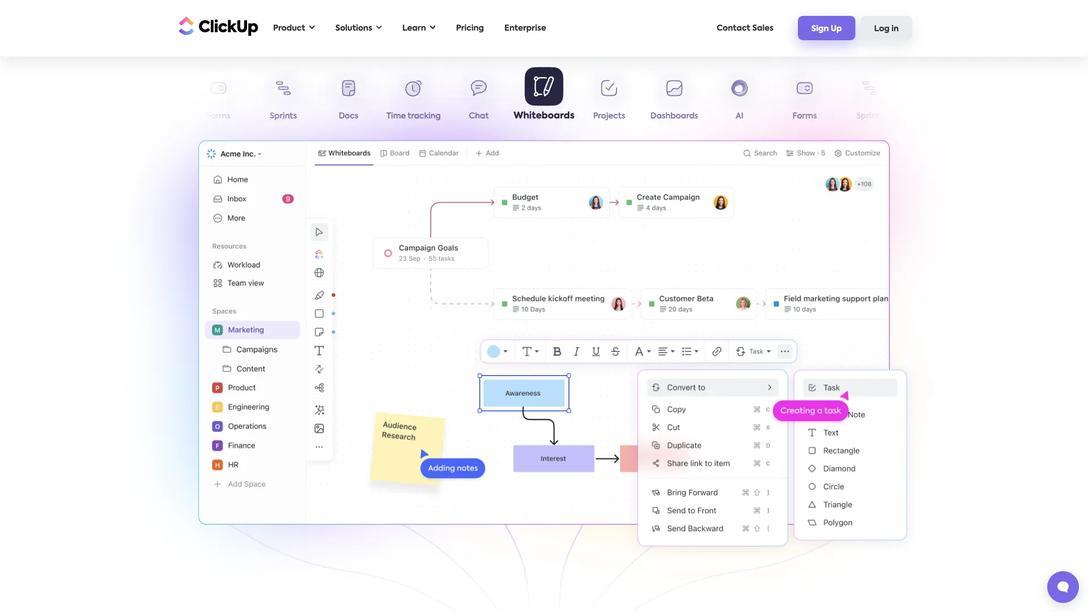 Task type: locate. For each thing, give the bounding box(es) containing it.
0 horizontal spatial forms
[[206, 112, 230, 120]]

2 sprints from the left
[[857, 112, 884, 120]]

learn button
[[397, 16, 441, 40]]

1 horizontal spatial ai
[[736, 112, 744, 120]]

dashboards
[[651, 112, 699, 120]]

sprints button
[[251, 73, 316, 125], [838, 73, 903, 125]]

solutions button
[[330, 16, 388, 40]]

forms button
[[186, 73, 251, 125], [772, 73, 838, 125]]

forms
[[206, 112, 230, 120], [793, 112, 817, 120]]

product button
[[268, 16, 321, 40]]

ai
[[149, 112, 157, 120], [736, 112, 744, 120]]

0 horizontal spatial sprints button
[[251, 73, 316, 125]]

time
[[387, 112, 406, 120]]

1 horizontal spatial sprints button
[[838, 73, 903, 125]]

1 horizontal spatial ai button
[[707, 73, 772, 125]]

contact sales link
[[711, 16, 779, 40]]

1 sprints from the left
[[270, 112, 297, 120]]

0 horizontal spatial ai button
[[120, 73, 186, 125]]

chat button
[[446, 73, 512, 125]]

whiteboards
[[514, 111, 575, 120]]

enterprise link
[[499, 16, 552, 40]]

sales
[[753, 24, 774, 32]]

sign up
[[812, 25, 842, 33]]

sprints for 1st the sprints button from the right
[[857, 112, 884, 120]]

sign
[[812, 25, 829, 33]]

whiteboards button
[[512, 67, 577, 123]]

product
[[273, 24, 305, 32]]

sprints for second the sprints button from right
[[270, 112, 297, 120]]

0 horizontal spatial sprints
[[270, 112, 297, 120]]

ai button
[[120, 73, 186, 125], [707, 73, 772, 125]]

sprints
[[270, 112, 297, 120], [857, 112, 884, 120]]

log in
[[875, 25, 899, 33]]

time tracking
[[387, 112, 441, 120]]

contact
[[717, 24, 751, 32]]

1 horizontal spatial sprints
[[857, 112, 884, 120]]

docs
[[339, 112, 358, 120]]

1 horizontal spatial forms button
[[772, 73, 838, 125]]

in
[[892, 25, 899, 33]]

2 sprints button from the left
[[838, 73, 903, 125]]

0 horizontal spatial forms button
[[186, 73, 251, 125]]

2 ai from the left
[[736, 112, 744, 120]]

clickup image
[[176, 15, 259, 37]]

0 horizontal spatial ai
[[149, 112, 157, 120]]

1 horizontal spatial forms
[[793, 112, 817, 120]]

enterprise
[[505, 24, 546, 32]]

log
[[875, 25, 890, 33]]



Task type: vqa. For each thing, say whether or not it's contained in the screenshot.
first WHITEBOARDS "button" from the left
no



Task type: describe. For each thing, give the bounding box(es) containing it.
sign up button
[[798, 16, 856, 40]]

2 ai button from the left
[[707, 73, 772, 125]]

up
[[831, 25, 842, 33]]

1 forms from the left
[[206, 112, 230, 120]]

1 ai from the left
[[149, 112, 157, 120]]

projects button
[[577, 73, 642, 125]]

contact sales
[[717, 24, 774, 32]]

2 forms button from the left
[[772, 73, 838, 125]]

whiteboards image
[[198, 140, 890, 525]]

2 forms from the left
[[793, 112, 817, 120]]

docs button
[[316, 73, 381, 125]]

pricing
[[456, 24, 484, 32]]

pricing link
[[451, 16, 490, 40]]

1 ai button from the left
[[120, 73, 186, 125]]

solutions
[[335, 24, 372, 32]]

time tracking button
[[381, 73, 446, 125]]

projects
[[593, 112, 625, 120]]

tracking
[[408, 112, 441, 120]]

dashboards button
[[642, 73, 707, 125]]

chat image
[[624, 357, 921, 562]]

learn
[[403, 24, 426, 32]]

chat
[[469, 112, 489, 120]]

1 forms button from the left
[[186, 73, 251, 125]]

1 sprints button from the left
[[251, 73, 316, 125]]

log in link
[[861, 16, 913, 40]]



